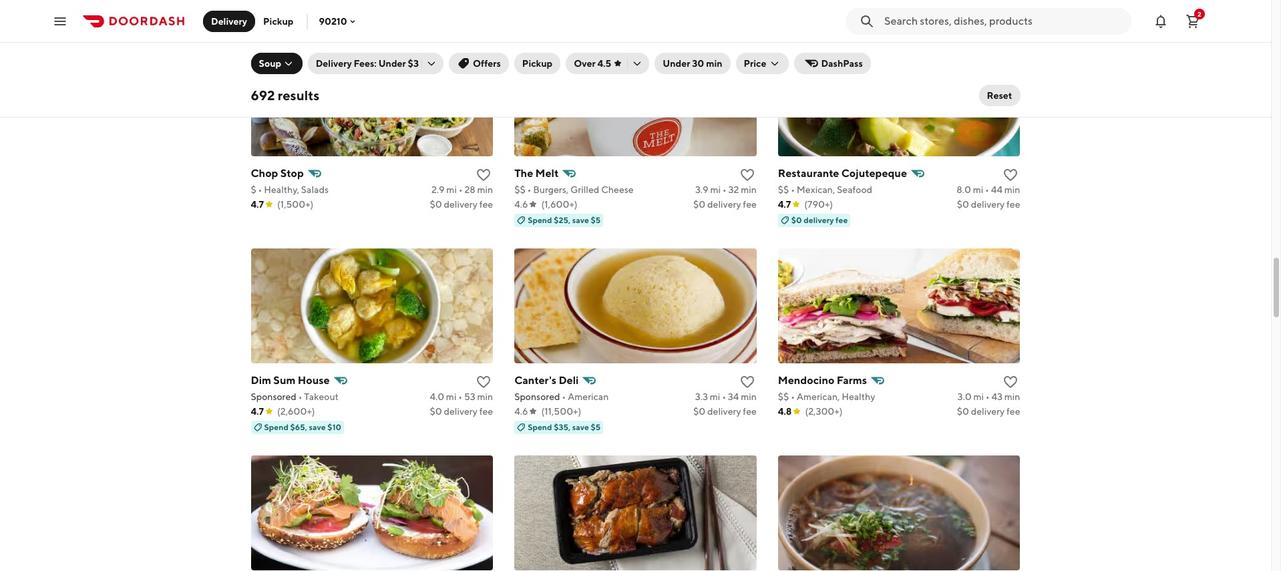 Task type: locate. For each thing, give the bounding box(es) containing it.
$$ down restaurante
[[778, 184, 789, 195]]

0 horizontal spatial sponsored
[[251, 391, 297, 402]]

$​0 delivery fee down 3.0 mi • 43 min
[[957, 406, 1020, 417]]

$​0 down 3.0
[[957, 406, 969, 417]]

delivery for restaurante cojutepeque
[[971, 199, 1005, 210]]

$$ down the
[[514, 184, 526, 195]]

mi right 2.9
[[446, 184, 457, 195]]

8.0 mi • 44 min
[[957, 184, 1020, 195]]

$​0 delivery fee for mendocino farms
[[957, 406, 1020, 417]]

sponsored down canter's
[[514, 391, 560, 402]]

delivery
[[211, 16, 247, 26], [316, 58, 352, 69]]

delivery for the melt
[[707, 199, 741, 210]]

$$ up 4.8
[[778, 391, 789, 402]]

delivery down 8.0 mi • 44 min
[[971, 199, 1005, 210]]

delivery for mendocino farms
[[971, 406, 1005, 417]]

fees:
[[354, 58, 377, 69]]

•
[[258, 184, 262, 195], [459, 184, 463, 195], [527, 184, 531, 195], [723, 184, 727, 195], [791, 184, 795, 195], [985, 184, 989, 195], [298, 391, 302, 402], [458, 391, 462, 402], [562, 391, 566, 402], [722, 391, 726, 402], [791, 391, 795, 402], [986, 391, 990, 402]]

1 4.6 from the top
[[514, 199, 528, 210]]

click to add this store to your saved list image up "4.0 mi • 53 min"
[[476, 374, 492, 390]]

min for chop stop
[[477, 184, 493, 195]]

click to add this store to your saved list image up 8.0 mi • 44 min
[[1003, 167, 1019, 183]]

pickup left over
[[522, 58, 553, 69]]

fee down 8.0 mi • 44 min
[[1007, 199, 1020, 210]]

fee down 3.9 mi • 32 min on the right top
[[743, 199, 757, 210]]

4.6 down canter's
[[514, 406, 528, 417]]

$​0 delivery fee for dim sum house
[[430, 406, 493, 417]]

• left 32
[[723, 184, 727, 195]]

house
[[298, 374, 330, 387]]

spend left the $25,
[[528, 215, 552, 225]]

click to add this store to your saved list image for the melt
[[739, 167, 755, 183]]

click to add this store to your saved list image
[[1003, 167, 1019, 183], [739, 374, 755, 390]]

spend $25, save $5
[[528, 215, 601, 225]]

under left the 30
[[663, 58, 690, 69]]

min for restaurante cojutepeque
[[1005, 184, 1020, 195]]

notification bell image
[[1153, 13, 1169, 29]]

$5 down "grilled"
[[591, 215, 601, 225]]

delivery down 3.0 mi • 43 min
[[971, 406, 1005, 417]]

under inside button
[[663, 58, 690, 69]]

sponsored
[[251, 391, 297, 402], [514, 391, 560, 402]]

0 vertical spatial click to add this store to your saved list image
[[1003, 167, 1019, 183]]

0 horizontal spatial click to add this store to your saved list image
[[739, 374, 755, 390]]

4.0
[[430, 391, 444, 402]]

spend for the
[[528, 215, 552, 225]]

$​0 delivery fee down "4.0 mi • 53 min"
[[430, 406, 493, 417]]

mi for mendocino farms
[[974, 391, 984, 402]]

1 horizontal spatial click to add this store to your saved list image
[[1003, 167, 1019, 183]]

under
[[379, 58, 406, 69], [663, 58, 690, 69]]

spend left $35,
[[528, 422, 552, 432]]

chop stop
[[251, 167, 304, 179]]

4.6 down the
[[514, 199, 528, 210]]

mi
[[446, 184, 457, 195], [710, 184, 721, 195], [973, 184, 983, 195], [446, 391, 457, 402], [710, 391, 720, 402], [974, 391, 984, 402]]

• left 28
[[459, 184, 463, 195]]

$ • healthy, salads
[[251, 184, 329, 195]]

save for canter's deli
[[572, 422, 589, 432]]

$​0 down 4.0
[[430, 406, 442, 417]]

reset button
[[979, 85, 1020, 106]]

delivery down (790+)
[[804, 215, 834, 225]]

$​0 delivery fee down 8.0 mi • 44 min
[[957, 199, 1020, 210]]

1 vertical spatial click to add this store to your saved list image
[[739, 374, 755, 390]]

$​0 delivery fee for the melt
[[693, 199, 757, 210]]

dashpass button
[[795, 53, 871, 74]]

delivery down "4.0 mi • 53 min"
[[444, 406, 478, 417]]

0 vertical spatial $5
[[591, 215, 601, 225]]

pickup up soup 'button'
[[263, 16, 294, 26]]

1 sponsored from the left
[[251, 391, 297, 402]]

1 horizontal spatial pickup
[[522, 58, 553, 69]]

4.7 down dim
[[251, 406, 264, 417]]

spend for dim
[[264, 422, 289, 432]]

• left 43
[[986, 391, 990, 402]]

spend left "$65,"
[[264, 422, 289, 432]]

• right $
[[258, 184, 262, 195]]

fee
[[479, 199, 493, 210], [743, 199, 757, 210], [1007, 199, 1020, 210], [836, 215, 848, 225], [479, 406, 493, 417], [743, 406, 757, 417], [1007, 406, 1020, 417]]

$​0 delivery fee down "2.9 mi • 28 min"
[[430, 199, 493, 210]]

$​0 delivery fee for chop stop
[[430, 199, 493, 210]]

(1,500+)
[[277, 199, 314, 210]]

fee down 3.3 mi • 34 min at the bottom right of page
[[743, 406, 757, 417]]

click to add this store to your saved list image up 3.3 mi • 34 min at the bottom right of page
[[739, 374, 755, 390]]

$​0 delivery fee down 3.9 mi • 32 min on the right top
[[693, 199, 757, 210]]

sponsored down 'sum'
[[251, 391, 297, 402]]

sponsored for canter's
[[514, 391, 560, 402]]

$​0 for dim sum house
[[430, 406, 442, 417]]

min right 43
[[1005, 391, 1020, 402]]

$​0 delivery fee down 3.3 mi • 34 min at the bottom right of page
[[693, 406, 757, 417]]

delivery down "2.9 mi • 28 min"
[[444, 199, 478, 210]]

4.6
[[514, 199, 528, 210], [514, 406, 528, 417]]

(11,500+)
[[541, 406, 581, 417]]

min right the 30
[[706, 58, 722, 69]]

Store search: begin typing to search for stores available on DoorDash text field
[[884, 14, 1124, 28]]

fee down "2.9 mi • 28 min"
[[479, 199, 493, 210]]

save right the $25,
[[572, 215, 589, 225]]

healthy
[[842, 391, 875, 402]]

$​0
[[430, 199, 442, 210], [693, 199, 706, 210], [957, 199, 969, 210], [430, 406, 442, 417], [693, 406, 706, 417], [957, 406, 969, 417]]

1 under from the left
[[379, 58, 406, 69]]

salads
[[301, 184, 329, 195]]

pickup button up soup 'button'
[[255, 10, 302, 32]]

2 button
[[1180, 8, 1206, 34]]

8.0
[[957, 184, 971, 195]]

32
[[728, 184, 739, 195]]

1 vertical spatial pickup
[[522, 58, 553, 69]]

delivery for chop stop
[[444, 199, 478, 210]]

0 vertical spatial delivery
[[211, 16, 247, 26]]

mi right 3.0
[[974, 391, 984, 402]]

min right 53
[[477, 391, 493, 402]]

2 sponsored from the left
[[514, 391, 560, 402]]

delivery down 3.9 mi • 32 min on the right top
[[707, 199, 741, 210]]

$​0 delivery fee
[[430, 199, 493, 210], [693, 199, 757, 210], [957, 199, 1020, 210], [430, 406, 493, 417], [693, 406, 757, 417], [957, 406, 1020, 417]]

$​0 down 8.0
[[957, 199, 969, 210]]

1 $5 from the top
[[591, 215, 601, 225]]

mi right 8.0
[[973, 184, 983, 195]]

click to add this store to your saved list image up "2.9 mi • 28 min"
[[476, 167, 492, 183]]

0 horizontal spatial pickup button
[[255, 10, 302, 32]]

2 4.6 from the top
[[514, 406, 528, 417]]

delivery
[[444, 199, 478, 210], [707, 199, 741, 210], [971, 199, 1005, 210], [804, 215, 834, 225], [444, 406, 478, 417], [707, 406, 741, 417], [971, 406, 1005, 417]]

fee down 3.0 mi • 43 min
[[1007, 406, 1020, 417]]

click to add this store to your saved list image up 3.9 mi • 32 min on the right top
[[739, 167, 755, 183]]

pickup button
[[255, 10, 302, 32], [514, 53, 561, 74]]

mi right 3.3
[[710, 391, 720, 402]]

28
[[465, 184, 475, 195]]

save right $35,
[[572, 422, 589, 432]]

fee for dim sum house
[[479, 406, 493, 417]]

1 horizontal spatial sponsored
[[514, 391, 560, 402]]

offers
[[473, 58, 501, 69]]

$​0 for restaurante cojutepeque
[[957, 199, 969, 210]]

1 horizontal spatial under
[[663, 58, 690, 69]]

sponsored • american
[[514, 391, 609, 402]]

mi right 3.9
[[710, 184, 721, 195]]

1 vertical spatial 4.6
[[514, 406, 528, 417]]

4.6 for canter's deli
[[514, 406, 528, 417]]

min right 44
[[1005, 184, 1020, 195]]

min for mendocino farms
[[1005, 391, 1020, 402]]

1 vertical spatial delivery
[[316, 58, 352, 69]]

under left $3 at left top
[[379, 58, 406, 69]]

mi for restaurante cojutepeque
[[973, 184, 983, 195]]

0 vertical spatial pickup button
[[255, 10, 302, 32]]

4.7 left (790+)
[[778, 199, 791, 210]]

healthy,
[[264, 184, 299, 195]]

deli
[[559, 374, 579, 387]]

min right 28
[[477, 184, 493, 195]]

$$ • burgers, grilled cheese
[[514, 184, 634, 195]]

4.7 down $
[[251, 199, 264, 210]]

53
[[464, 391, 475, 402]]

mendocino
[[778, 374, 835, 387]]

90210
[[319, 16, 347, 26]]

min right 32
[[741, 184, 757, 195]]

0 vertical spatial pickup
[[263, 16, 294, 26]]

$​0 down 3.3
[[693, 406, 706, 417]]

the
[[514, 167, 533, 179]]

1 vertical spatial pickup button
[[514, 53, 561, 74]]

delivery down 3.3 mi • 34 min at the bottom right of page
[[707, 406, 741, 417]]

grilled
[[570, 184, 599, 195]]

1 vertical spatial $5
[[591, 422, 601, 432]]

mi for canter's deli
[[710, 391, 720, 402]]

under 30 min
[[663, 58, 722, 69]]

0 vertical spatial 4.6
[[514, 199, 528, 210]]

delivery for canter's deli
[[707, 406, 741, 417]]

sponsored • takeout
[[251, 391, 339, 402]]

mi for dim sum house
[[446, 391, 457, 402]]

sponsored for dim
[[251, 391, 297, 402]]

min for the melt
[[741, 184, 757, 195]]

$25,
[[554, 215, 571, 225]]

stop
[[280, 167, 304, 179]]

click to add this store to your saved list image for mendocino farms
[[1003, 374, 1019, 390]]

1 horizontal spatial delivery
[[316, 58, 352, 69]]

delivery for dim sum house
[[444, 406, 478, 417]]

click to add this store to your saved list image
[[476, 167, 492, 183], [739, 167, 755, 183], [476, 374, 492, 390], [1003, 374, 1019, 390]]

burgers,
[[533, 184, 569, 195]]

692 results
[[251, 88, 320, 103]]

2 $5 from the top
[[591, 422, 601, 432]]

4.7
[[251, 199, 264, 210], [778, 199, 791, 210], [251, 406, 264, 417]]

0 horizontal spatial under
[[379, 58, 406, 69]]

$5 down "american"
[[591, 422, 601, 432]]

$​0 for the melt
[[693, 199, 706, 210]]

0 horizontal spatial delivery
[[211, 16, 247, 26]]

2 under from the left
[[663, 58, 690, 69]]

mi right 4.0
[[446, 391, 457, 402]]

4.6 for the melt
[[514, 199, 528, 210]]

fee for mendocino farms
[[1007, 406, 1020, 417]]

min
[[706, 58, 722, 69], [477, 184, 493, 195], [741, 184, 757, 195], [1005, 184, 1020, 195], [477, 391, 493, 402], [741, 391, 757, 402], [1005, 391, 1020, 402]]

$$ for the melt
[[514, 184, 526, 195]]

over
[[574, 58, 596, 69]]

$​0 down 3.9
[[693, 199, 706, 210]]

click to add this store to your saved list image for canter's deli
[[739, 374, 755, 390]]

click to add this store to your saved list image up 3.0 mi • 43 min
[[1003, 374, 1019, 390]]

mi for chop stop
[[446, 184, 457, 195]]

$$ for mendocino farms
[[778, 391, 789, 402]]

$​0 down 2.9
[[430, 199, 442, 210]]

pickup
[[263, 16, 294, 26], [522, 58, 553, 69]]

fee down "4.0 mi • 53 min"
[[479, 406, 493, 417]]

min inside button
[[706, 58, 722, 69]]

dim
[[251, 374, 271, 387]]

min right 34 at right bottom
[[741, 391, 757, 402]]

save left the $10
[[309, 422, 326, 432]]

pickup button left over
[[514, 53, 561, 74]]

• up 4.8
[[791, 391, 795, 402]]

1 horizontal spatial pickup button
[[514, 53, 561, 74]]

delivery inside button
[[211, 16, 247, 26]]

melt
[[535, 167, 559, 179]]

restaurante
[[778, 167, 839, 179]]



Task type: vqa. For each thing, say whether or not it's contained in the screenshot.
UP corresponding to Liquor
no



Task type: describe. For each thing, give the bounding box(es) containing it.
44
[[991, 184, 1003, 195]]

$5 for canter's deli
[[591, 422, 601, 432]]

$​0 for mendocino farms
[[957, 406, 969, 417]]

$$ for restaurante cojutepeque
[[778, 184, 789, 195]]

delivery fees: under $3
[[316, 58, 419, 69]]

$$ • mexican, seafood
[[778, 184, 872, 195]]

mexican,
[[797, 184, 835, 195]]

3.3
[[695, 391, 708, 402]]

offers button
[[449, 53, 509, 74]]

click to add this store to your saved list image for dim sum house
[[476, 374, 492, 390]]

takeout
[[304, 391, 339, 402]]

3.9
[[695, 184, 709, 195]]

• left 34 at right bottom
[[722, 391, 726, 402]]

• down restaurante
[[791, 184, 795, 195]]

over 4.5 button
[[566, 53, 650, 74]]

canter's
[[514, 374, 557, 387]]

$5 for the melt
[[591, 215, 601, 225]]

(2,600+)
[[277, 406, 315, 417]]

3.3 mi • 34 min
[[695, 391, 757, 402]]

mendocino farms
[[778, 374, 867, 387]]

$0 delivery fee
[[791, 215, 848, 225]]

fee for the melt
[[743, 199, 757, 210]]

soup button
[[251, 53, 302, 74]]

3.0 mi • 43 min
[[958, 391, 1020, 402]]

3.0
[[958, 391, 972, 402]]

seafood
[[837, 184, 872, 195]]

canter's deli
[[514, 374, 579, 387]]

soup
[[259, 58, 281, 69]]

• up (2,600+)
[[298, 391, 302, 402]]

american,
[[797, 391, 840, 402]]

sum
[[273, 374, 296, 387]]

$10
[[328, 422, 341, 432]]

delivery button
[[203, 10, 255, 32]]

4.7 for restaurante cojutepeque
[[778, 199, 791, 210]]

price
[[744, 58, 767, 69]]

30
[[692, 58, 704, 69]]

0 horizontal spatial pickup
[[263, 16, 294, 26]]

mi for the melt
[[710, 184, 721, 195]]

• down the
[[527, 184, 531, 195]]

cheese
[[601, 184, 634, 195]]

click to add this store to your saved list image for chop stop
[[476, 167, 492, 183]]

$​0 delivery fee for canter's deli
[[693, 406, 757, 417]]

$
[[251, 184, 256, 195]]

$$ • american, healthy
[[778, 391, 875, 402]]

• left 53
[[458, 391, 462, 402]]

4.8
[[778, 406, 792, 417]]

delivery for delivery fees: under $3
[[316, 58, 352, 69]]

$35,
[[554, 422, 571, 432]]

restaurante cojutepeque
[[778, 167, 907, 179]]

the melt
[[514, 167, 559, 179]]

34
[[728, 391, 739, 402]]

spend for canter's
[[528, 422, 552, 432]]

• up (11,500+)
[[562, 391, 566, 402]]

43
[[992, 391, 1003, 402]]

farms
[[837, 374, 867, 387]]

2.9 mi • 28 min
[[431, 184, 493, 195]]

$3
[[408, 58, 419, 69]]

90210 button
[[319, 16, 358, 26]]

(1,600+)
[[541, 199, 577, 210]]

4.7 for chop stop
[[251, 199, 264, 210]]

$65,
[[290, 422, 307, 432]]

results
[[278, 88, 320, 103]]

dashpass
[[821, 58, 863, 69]]

cojutepeque
[[842, 167, 907, 179]]

price button
[[736, 53, 789, 74]]

2.9
[[431, 184, 445, 195]]

3.9 mi • 32 min
[[695, 184, 757, 195]]

fee down seafood
[[836, 215, 848, 225]]

4.7 for dim sum house
[[251, 406, 264, 417]]

click to add this store to your saved list image for restaurante cojutepeque
[[1003, 167, 1019, 183]]

min for canter's deli
[[741, 391, 757, 402]]

chop
[[251, 167, 278, 179]]

fee for chop stop
[[479, 199, 493, 210]]

dim sum house
[[251, 374, 330, 387]]

(2,300+)
[[805, 406, 843, 417]]

4.0 mi • 53 min
[[430, 391, 493, 402]]

$​0 for chop stop
[[430, 199, 442, 210]]

open menu image
[[52, 13, 68, 29]]

$​0 delivery fee for restaurante cojutepeque
[[957, 199, 1020, 210]]

min for dim sum house
[[477, 391, 493, 402]]

spend $35, save $5
[[528, 422, 601, 432]]

under 30 min button
[[655, 53, 731, 74]]

$0
[[791, 215, 802, 225]]

(790+)
[[805, 199, 833, 210]]

save for dim sum house
[[309, 422, 326, 432]]

3 items, open order cart image
[[1185, 13, 1201, 29]]

• left 44
[[985, 184, 989, 195]]

reset
[[987, 90, 1012, 101]]

spend $65, save $10
[[264, 422, 341, 432]]

692
[[251, 88, 275, 103]]

fee for canter's deli
[[743, 406, 757, 417]]

american
[[568, 391, 609, 402]]

2
[[1198, 10, 1202, 18]]

over 4.5
[[574, 58, 611, 69]]

delivery for delivery
[[211, 16, 247, 26]]

save for the melt
[[572, 215, 589, 225]]

fee for restaurante cojutepeque
[[1007, 199, 1020, 210]]

4.5
[[598, 58, 611, 69]]

$​0 for canter's deli
[[693, 406, 706, 417]]



